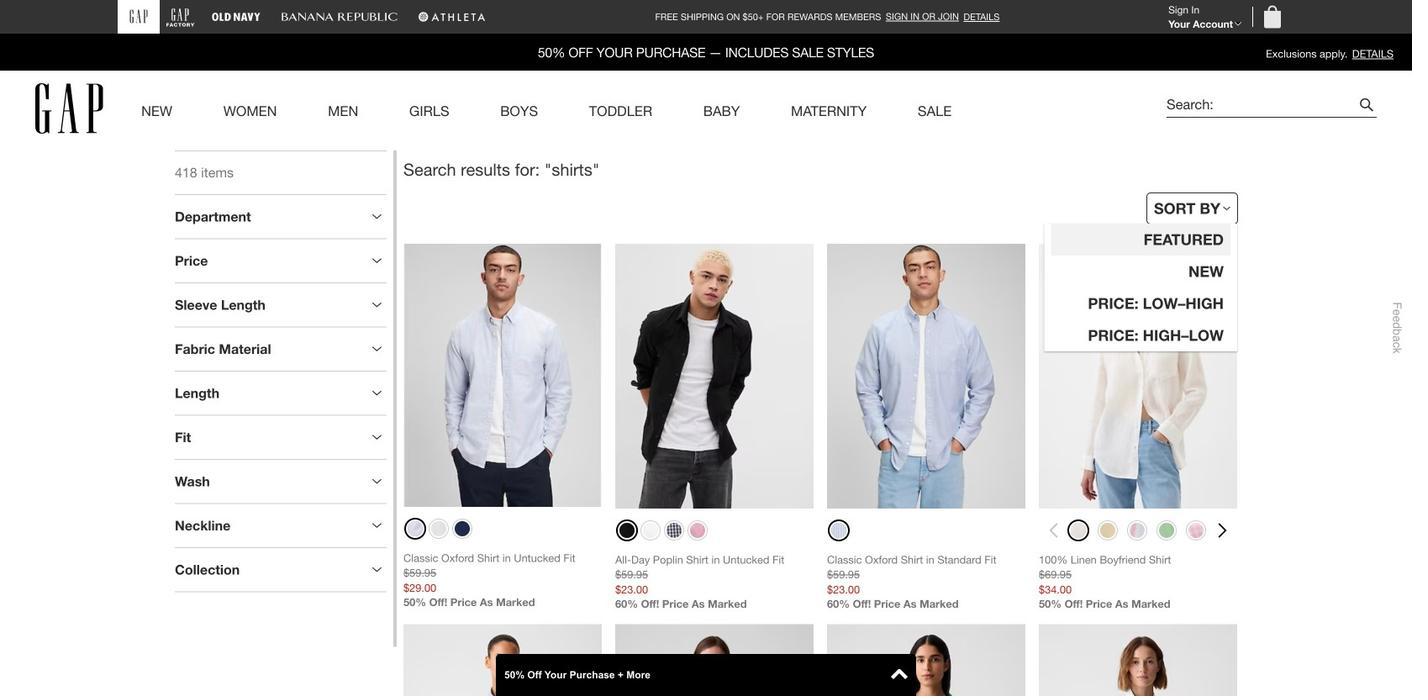 Task type: describe. For each thing, give the bounding box(es) containing it.
gap image
[[130, 10, 148, 23]]

3 option from the top
[[1051, 287, 1231, 319]]

crinkle gauze shirt image
[[827, 624, 1026, 696]]

Now $29.00 text field
[[404, 581, 602, 596]]

Was $69.95 text field
[[1039, 569, 1072, 581]]

organic cotton big shirt image
[[404, 624, 602, 696]]

gap logo image
[[35, 83, 103, 133]]

organic cotton perfect shirt image
[[1039, 624, 1238, 696]]

50% off your purchase — includes sale styles image
[[0, 34, 1413, 70]]

previous colors available image
[[1046, 522, 1062, 539]]

Now $34.00 text field
[[1039, 582, 1238, 597]]

2 option from the top
[[1051, 255, 1231, 287]]

Was $59.95 text field
[[615, 569, 648, 581]]

knit shirt image
[[615, 624, 814, 696]]

now $23.00 text field for was $59.95 text field
[[615, 582, 814, 597]]

4 option from the top
[[1051, 319, 1231, 351]]

athleta image
[[418, 7, 486, 27]]

open my account menu image
[[1234, 21, 1243, 26]]

100% linen boyfriend shirt image
[[1039, 244, 1238, 509]]

all-day poplin shirt in untucked fit image
[[615, 244, 814, 509]]



Task type: vqa. For each thing, say whether or not it's contained in the screenshot.
Next Colors Available Image
yes



Task type: locate. For each thing, give the bounding box(es) containing it.
now $23.00 text field up the knit shirt image
[[615, 582, 814, 597]]

418 items in the product grid element
[[175, 165, 234, 181]]

now $23.00 text field up crinkle gauze shirt image
[[827, 582, 1026, 597]]

gap factory image
[[166, 6, 195, 27]]

Now $23.00 text field
[[615, 582, 814, 597], [827, 582, 1026, 597]]

option
[[1051, 223, 1231, 255], [1051, 255, 1231, 287], [1051, 287, 1231, 319], [1051, 319, 1231, 351]]

now $23.00 text field for was $59.95 text box for the classic oxford shirt in standard fit image in the right of the page
[[827, 582, 1026, 597]]

None search field
[[1150, 84, 1377, 133]]

1 now $23.00 text field from the left
[[615, 582, 814, 597]]

next colors available image
[[1215, 522, 1231, 539]]

1 horizontal spatial now $23.00 text field
[[827, 582, 1026, 597]]

was $59.95 text field for the classic oxford shirt in standard fit image in the right of the page
[[827, 569, 860, 581]]

banana republic image
[[281, 7, 398, 27]]

list box
[[1045, 223, 1238, 351]]

1 horizontal spatial was $59.95 text field
[[827, 569, 860, 581]]

search search field
[[1167, 92, 1355, 117]]

0 horizontal spatial was $59.95 text field
[[404, 567, 437, 579]]

Was $59.95 text field
[[404, 567, 437, 579], [827, 569, 860, 581]]

classic oxford shirt in standard fit image
[[827, 244, 1026, 509]]

2 now $23.00 text field from the left
[[827, 582, 1026, 597]]

1 option from the top
[[1051, 223, 1231, 255]]

classic oxford shirt in untucked fit image
[[404, 244, 602, 507]]

0 horizontal spatial now $23.00 text field
[[615, 582, 814, 597]]

was $59.95 text field for classic oxford shirt in untucked fit image
[[404, 567, 437, 579]]

old navy image
[[212, 7, 261, 27]]



